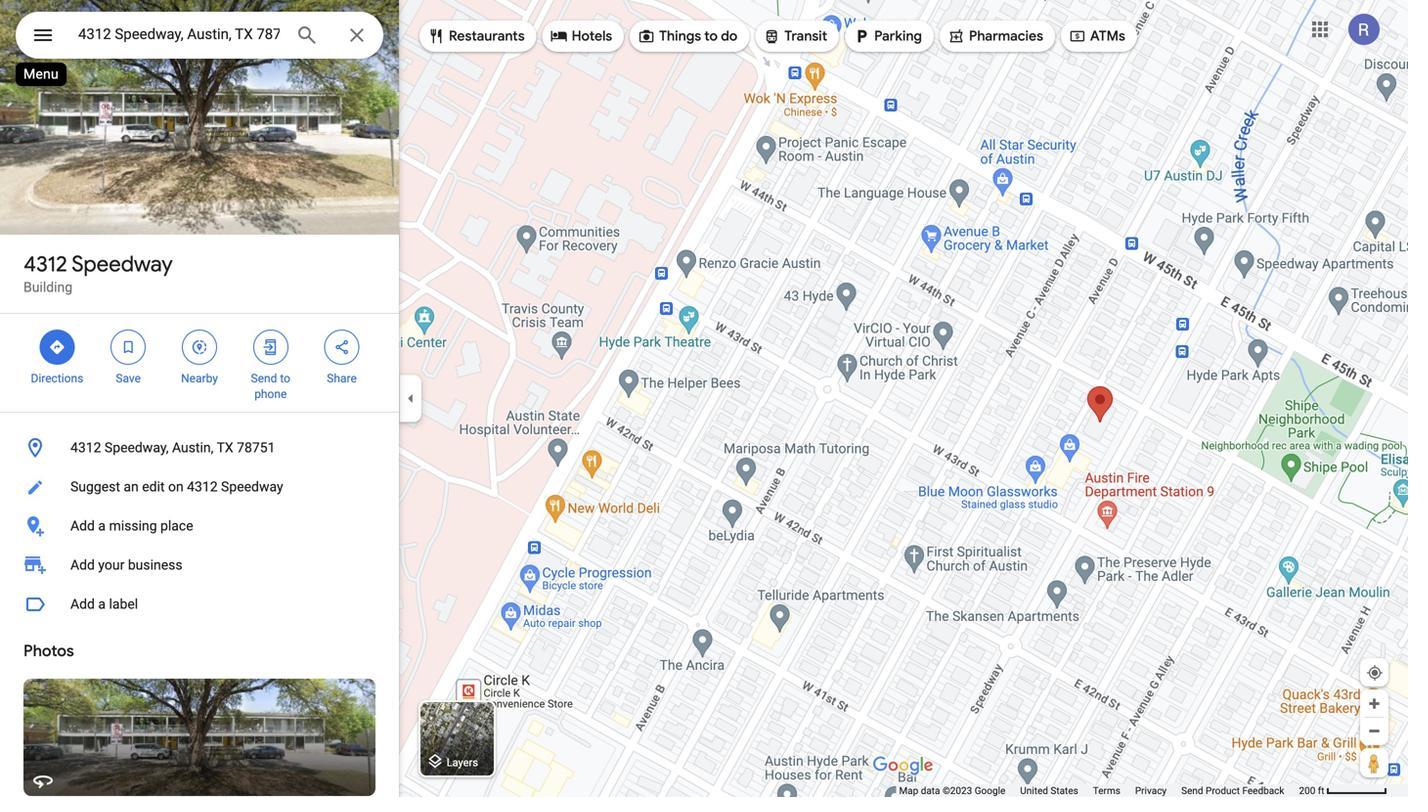 Task type: locate. For each thing, give the bounding box(es) containing it.
collapse side panel image
[[400, 388, 422, 409]]

phone
[[254, 387, 287, 401]]

0 vertical spatial to
[[705, 27, 718, 45]]

 restaurants
[[427, 25, 525, 47]]

add inside add a label button
[[70, 596, 95, 612]]

send left product
[[1182, 785, 1204, 797]]

0 vertical spatial send
[[251, 372, 277, 385]]

speedway up building
[[72, 250, 173, 278]]

 transit
[[763, 25, 828, 47]]

restaurants
[[449, 27, 525, 45]]

4312 speedway building
[[23, 250, 173, 295]]

missing
[[109, 518, 157, 534]]

an
[[124, 479, 139, 495]]

speedway down 78751
[[221, 479, 283, 495]]

a inside add a label button
[[98, 596, 106, 612]]

1 horizontal spatial speedway
[[221, 479, 283, 495]]

1 horizontal spatial 4312
[[70, 440, 101, 456]]

1 vertical spatial to
[[280, 372, 291, 385]]

add a label button
[[0, 585, 399, 624]]

footer
[[899, 784, 1299, 797]]

your
[[98, 557, 125, 573]]

2 a from the top
[[98, 596, 106, 612]]

1 vertical spatial speedway
[[221, 479, 283, 495]]

4312 inside suggest an edit on 4312 speedway button
[[187, 479, 218, 495]]

add for add a label
[[70, 596, 95, 612]]

add your business
[[70, 557, 182, 573]]

privacy button
[[1135, 784, 1167, 797]]

hotels
[[572, 27, 612, 45]]


[[262, 336, 280, 358]]

4312 for speedway,
[[70, 440, 101, 456]]

zoom out image
[[1367, 724, 1382, 738]]

4312 inside 4312 speedway building
[[23, 250, 67, 278]]

2 vertical spatial 4312
[[187, 479, 218, 495]]


[[763, 25, 781, 47]]

to up phone
[[280, 372, 291, 385]]

photos
[[23, 641, 74, 661]]

1 vertical spatial 4312
[[70, 440, 101, 456]]

directions
[[31, 372, 83, 385]]

1 vertical spatial add
[[70, 557, 95, 573]]

united
[[1020, 785, 1048, 797]]

send up phone
[[251, 372, 277, 385]]

0 vertical spatial add
[[70, 518, 95, 534]]

4312 right on
[[187, 479, 218, 495]]

google maps element
[[0, 0, 1408, 797]]

map
[[899, 785, 919, 797]]

add inside add your business link
[[70, 557, 95, 573]]

add inside add a missing place button
[[70, 518, 95, 534]]

suggest an edit on 4312 speedway button
[[0, 468, 399, 507]]

a for label
[[98, 596, 106, 612]]

send for send to phone
[[251, 372, 277, 385]]

a
[[98, 518, 106, 534], [98, 596, 106, 612]]

0 horizontal spatial 4312
[[23, 250, 67, 278]]

None field
[[78, 22, 280, 46]]

transit
[[785, 27, 828, 45]]

add a label
[[70, 596, 138, 612]]

save
[[116, 372, 141, 385]]

to inside send to phone
[[280, 372, 291, 385]]

2 horizontal spatial 4312
[[187, 479, 218, 495]]

2 vertical spatial add
[[70, 596, 95, 612]]

add left label
[[70, 596, 95, 612]]

add
[[70, 518, 95, 534], [70, 557, 95, 573], [70, 596, 95, 612]]

4312 up suggest
[[70, 440, 101, 456]]

share
[[327, 372, 357, 385]]

1 vertical spatial a
[[98, 596, 106, 612]]

zoom in image
[[1367, 696, 1382, 711]]

suggest
[[70, 479, 120, 495]]

1 horizontal spatial to
[[705, 27, 718, 45]]

1 a from the top
[[98, 518, 106, 534]]

edit
[[142, 479, 165, 495]]

speedway
[[72, 250, 173, 278], [221, 479, 283, 495]]

footer containing map data ©2023 google
[[899, 784, 1299, 797]]

0 horizontal spatial to
[[280, 372, 291, 385]]

4312 up building
[[23, 250, 67, 278]]

0 vertical spatial a
[[98, 518, 106, 534]]

privacy
[[1135, 785, 1167, 797]]

show street view coverage image
[[1360, 748, 1389, 778]]

2 add from the top
[[70, 557, 95, 573]]

to inside  things to do
[[705, 27, 718, 45]]

to
[[705, 27, 718, 45], [280, 372, 291, 385]]

google
[[975, 785, 1006, 797]]

a left missing
[[98, 518, 106, 534]]

0 horizontal spatial speedway
[[72, 250, 173, 278]]

1 horizontal spatial send
[[1182, 785, 1204, 797]]

feedback
[[1243, 785, 1285, 797]]


[[48, 336, 66, 358]]

send
[[251, 372, 277, 385], [1182, 785, 1204, 797]]

4312
[[23, 250, 67, 278], [70, 440, 101, 456], [187, 479, 218, 495]]

0 horizontal spatial send
[[251, 372, 277, 385]]

united states
[[1020, 785, 1079, 797]]

add for add a missing place
[[70, 518, 95, 534]]

speedway,
[[105, 440, 169, 456]]

nearby
[[181, 372, 218, 385]]

add left your
[[70, 557, 95, 573]]

pharmacies
[[969, 27, 1044, 45]]

4312 inside 4312 speedway, austin, tx 78751 button
[[70, 440, 101, 456]]

send inside send to phone
[[251, 372, 277, 385]]

0 vertical spatial 4312
[[23, 250, 67, 278]]

speedway inside 4312 speedway building
[[72, 250, 173, 278]]


[[550, 25, 568, 47]]

4312 for speedway
[[23, 250, 67, 278]]


[[31, 21, 55, 49]]

1 vertical spatial send
[[1182, 785, 1204, 797]]

speedway inside button
[[221, 479, 283, 495]]

place
[[160, 518, 193, 534]]

a left label
[[98, 596, 106, 612]]

to left do
[[705, 27, 718, 45]]

a inside add a missing place button
[[98, 518, 106, 534]]

on
[[168, 479, 184, 495]]

united states button
[[1020, 784, 1079, 797]]

add a missing place
[[70, 518, 193, 534]]

1 add from the top
[[70, 518, 95, 534]]

 parking
[[853, 25, 922, 47]]

4312 speedway, austin, tx 78751 button
[[0, 428, 399, 468]]

0 vertical spatial speedway
[[72, 250, 173, 278]]

add down suggest
[[70, 518, 95, 534]]

building
[[23, 279, 72, 295]]

3 add from the top
[[70, 596, 95, 612]]

parking
[[874, 27, 922, 45]]

send inside button
[[1182, 785, 1204, 797]]



Task type: vqa. For each thing, say whether or not it's contained in the screenshot.
the Send to the bottom
yes



Task type: describe. For each thing, give the bounding box(es) containing it.
200 ft
[[1299, 785, 1325, 797]]

data
[[921, 785, 940, 797]]

austin,
[[172, 440, 214, 456]]

atms
[[1090, 27, 1126, 45]]


[[948, 25, 965, 47]]

 pharmacies
[[948, 25, 1044, 47]]

200
[[1299, 785, 1316, 797]]

add for add your business
[[70, 557, 95, 573]]

©2023
[[943, 785, 972, 797]]

ft
[[1318, 785, 1325, 797]]

product
[[1206, 785, 1240, 797]]

map data ©2023 google
[[899, 785, 1006, 797]]


[[333, 336, 351, 358]]

things
[[659, 27, 701, 45]]


[[427, 25, 445, 47]]

footer inside google maps element
[[899, 784, 1299, 797]]

none field inside 4312 speedway, austin, tx 78751 field
[[78, 22, 280, 46]]

terms button
[[1093, 784, 1121, 797]]

suggest an edit on 4312 speedway
[[70, 479, 283, 495]]


[[1069, 25, 1087, 47]]

4312 Speedway, Austin, TX 78751 field
[[16, 12, 383, 59]]

states
[[1051, 785, 1079, 797]]

do
[[721, 27, 738, 45]]

label
[[109, 596, 138, 612]]

add your business link
[[0, 546, 399, 585]]

 atms
[[1069, 25, 1126, 47]]

actions for 4312 speedway region
[[0, 314, 399, 412]]

show your location image
[[1366, 664, 1384, 682]]

send to phone
[[251, 372, 291, 401]]

 button
[[16, 12, 70, 63]]

 hotels
[[550, 25, 612, 47]]

tx
[[217, 440, 233, 456]]


[[853, 25, 871, 47]]

business
[[128, 557, 182, 573]]

200 ft button
[[1299, 785, 1388, 797]]

add a missing place button
[[0, 507, 399, 546]]

google account: ruby anderson  
(rubyanndersson@gmail.com) image
[[1349, 14, 1380, 45]]


[[120, 336, 137, 358]]

a for missing
[[98, 518, 106, 534]]

layers
[[447, 756, 478, 769]]

 things to do
[[638, 25, 738, 47]]


[[638, 25, 655, 47]]


[[191, 336, 208, 358]]

4312 speedway, austin, tx 78751
[[70, 440, 275, 456]]

4312 speedway main content
[[0, 0, 399, 797]]

send product feedback
[[1182, 785, 1285, 797]]

send product feedback button
[[1182, 784, 1285, 797]]

terms
[[1093, 785, 1121, 797]]

 search field
[[16, 12, 383, 63]]

send for send product feedback
[[1182, 785, 1204, 797]]

78751
[[237, 440, 275, 456]]



